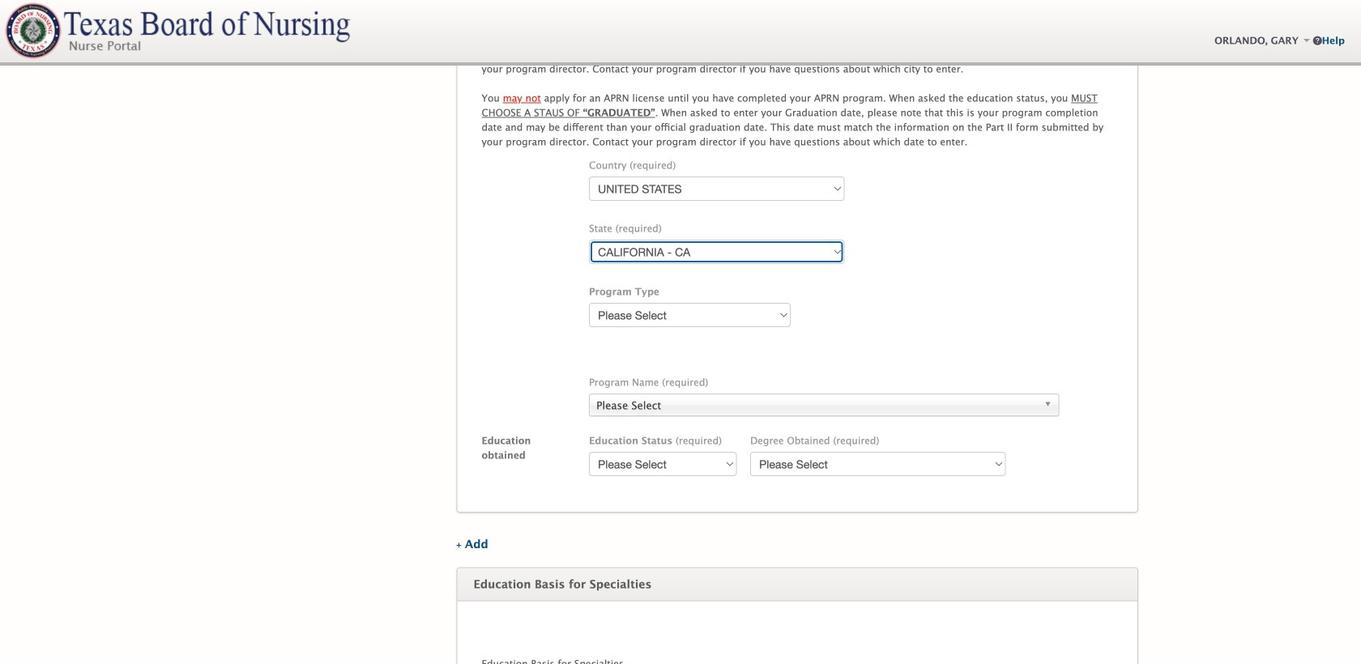 Task type: locate. For each thing, give the bounding box(es) containing it.
plus image
[[457, 539, 461, 553]]

help circled image
[[1314, 32, 1322, 49]]



